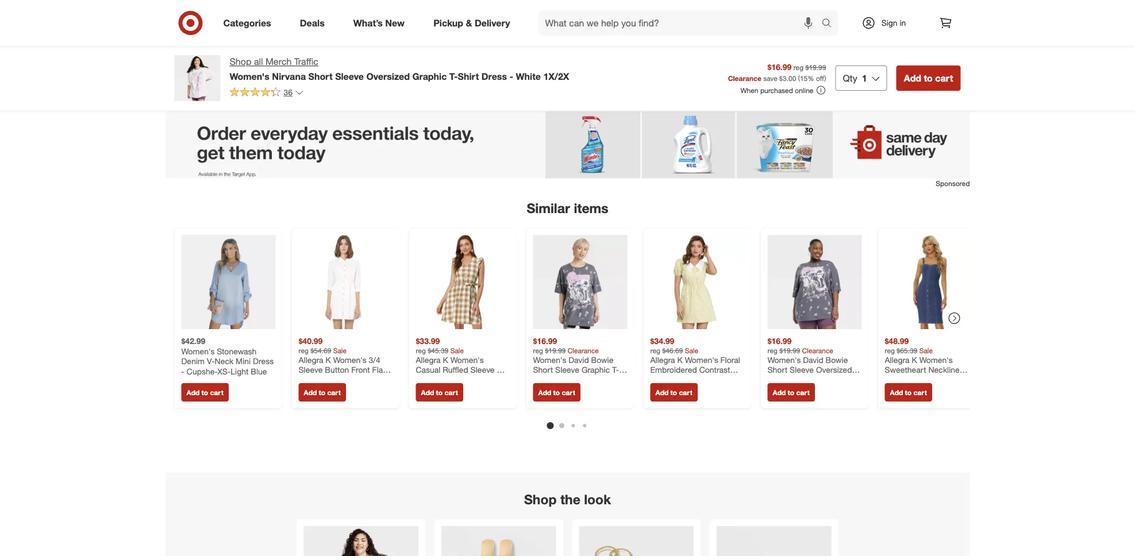 Task type: vqa. For each thing, say whether or not it's contained in the screenshot.


Task type: describe. For each thing, give the bounding box(es) containing it.
add to cart button for allegra k women's floral embroidered contrast collar elastic waist dress yellow medium image
[[650, 383, 698, 402]]

qty 1
[[843, 72, 867, 84]]

- for $16.99 reg $19.99 clearance women's david bowie short sleeve graphic t- shirt dress - gray
[[575, 375, 579, 385]]

graphic for oversized
[[412, 71, 447, 82]]

search button
[[817, 10, 844, 38]]

purchased
[[760, 86, 793, 95]]

clearance inside $16.99 reg $19.99 clearance
[[802, 346, 833, 355]]

reg for $40.99
[[299, 346, 309, 355]]

sale for $48.99
[[919, 346, 933, 355]]

$40.99 reg $54.69 sale
[[299, 336, 347, 355]]

$16.99 reg $19.99 clearance save $ 3.00 ( 15 % off )
[[728, 62, 826, 82]]

image of women's nirvana short sleeve oversized graphic t-shirt dress - white 1x/2x image
[[174, 55, 220, 101]]

to for allegra k women's floral embroidered contrast collar elastic waist dress yellow medium image
[[671, 388, 677, 397]]

What can we help you find? suggestions appear below search field
[[538, 10, 825, 36]]

to for allegra k women's sweetheart neckline straps sleeveless button down denim dresses blue large 'image' on the right
[[905, 388, 912, 397]]

when
[[741, 86, 758, 95]]

shop for shop all merch traffic women's nirvana short sleeve oversized graphic t-shirt dress - white 1x/2x
[[230, 56, 251, 67]]

advertisement region
[[165, 112, 970, 179]]

reg for $48.99
[[885, 346, 895, 355]]

oversized
[[366, 71, 410, 82]]

&
[[466, 17, 472, 28]]

(
[[798, 74, 800, 82]]

dress inside $42.99 women's stonewash denim v-neck mini dress - cupshe-xs-light blue
[[253, 356, 274, 367]]

signent ring set 10pc - wild fable™ gold 4/8/7 image
[[579, 526, 694, 556]]

$16.99 reg $19.99 clearance women's david bowie short sleeve graphic t- shirt dress - gray
[[533, 336, 619, 385]]

what's
[[353, 17, 383, 28]]

reg for $33.99
[[416, 346, 426, 355]]

women's inside $42.99 women's stonewash denim v-neck mini dress - cupshe-xs-light blue
[[181, 346, 215, 356]]

$33.99
[[416, 336, 440, 346]]

short inside shop all merch traffic women's nirvana short sleeve oversized graphic t-shirt dress - white 1x/2x
[[308, 71, 333, 82]]

$16.99 inside $16.99 reg $19.99 clearance
[[768, 336, 792, 346]]

sleeve inside shop all merch traffic women's nirvana short sleeve oversized graphic t-shirt dress - white 1x/2x
[[335, 71, 364, 82]]

to for women's stonewash denim v-neck mini dress - cupshe-xs-light blue image
[[202, 388, 208, 397]]

to for allegra k women's casual ruffled sleeve a-line vintage gingham check sundress brown medium image
[[436, 388, 443, 397]]

pickup
[[433, 17, 463, 28]]

pickup & delivery
[[433, 17, 510, 28]]

add for women's david bowie short sleeve oversized graphic t-shirt dress - gray 1x/2x image
[[773, 388, 786, 397]]

what's new
[[353, 17, 405, 28]]

$48.99 reg $65.39 sale
[[885, 336, 933, 355]]

cart for women's stonewash denim v-neck mini dress - cupshe-xs-light blue image
[[210, 388, 224, 397]]

$65.39
[[897, 346, 918, 355]]

cart for allegra k women's 3/4 sleeve button front flare mini shirt dress white x-small image
[[327, 388, 341, 397]]

add right 1
[[904, 72, 921, 84]]

deals link
[[290, 10, 339, 36]]

in
[[900, 18, 906, 28]]

neck
[[215, 356, 233, 367]]

ask
[[230, 21, 247, 33]]

reg inside $16.99 reg $19.99 clearance save $ 3.00 ( 15 % off )
[[794, 63, 804, 72]]

$
[[779, 74, 783, 82]]

$45.39
[[428, 346, 449, 355]]

merch
[[266, 56, 292, 67]]

clearance for save
[[728, 74, 762, 82]]

add to cart button for women's david bowie short sleeve oversized graphic t-shirt dress - gray 1x/2x image
[[768, 383, 815, 402]]

sleeve inside $16.99 reg $19.99 clearance women's david bowie short sleeve graphic t- shirt dress - gray
[[555, 365, 579, 375]]

bowie
[[591, 355, 614, 365]]

delivery
[[475, 17, 510, 28]]

cart for allegra k women's casual ruffled sleeve a-line vintage gingham check sundress brown medium image
[[445, 388, 458, 397]]

nirvana
[[272, 71, 306, 82]]

search
[[817, 18, 844, 30]]

add to cart button for allegra k women's 3/4 sleeve button front flare mini shirt dress white x-small image
[[299, 383, 346, 402]]

$48.99
[[885, 336, 909, 346]]

$19.99 inside $16.99 reg $19.99 clearance
[[780, 346, 800, 355]]

$16.99 for save
[[768, 62, 792, 72]]

deals
[[300, 17, 325, 28]]

xs-
[[217, 367, 231, 377]]

new
[[385, 17, 405, 28]]

to for women's david bowie short sleeve graphic t-shirt dress - gray image
[[553, 388, 560, 397]]

similar items
[[527, 200, 609, 216]]

stonewash
[[217, 346, 257, 356]]

denim
[[181, 356, 205, 367]]

t- for oversized
[[449, 71, 458, 82]]

sale for $34.99
[[685, 346, 698, 355]]

similar
[[527, 200, 570, 216]]

david
[[569, 355, 589, 365]]

cart for women's david bowie short sleeve graphic t-shirt dress - gray image
[[562, 388, 575, 397]]

$16.99 for women's
[[533, 336, 557, 346]]

$46.69
[[662, 346, 683, 355]]



Task type: locate. For each thing, give the bounding box(es) containing it.
add to cart for allegra k women's sweetheart neckline straps sleeveless button down denim dresses blue large 'image' on the right
[[890, 388, 927, 397]]

white
[[516, 71, 541, 82]]

add to cart button for allegra k women's sweetheart neckline straps sleeveless button down denim dresses blue large 'image' on the right
[[885, 383, 932, 402]]

t- down the pickup
[[449, 71, 458, 82]]

short left david
[[533, 365, 553, 375]]

qty
[[843, 72, 857, 84]]

add down $65.39
[[890, 388, 903, 397]]

sleeve left oversized
[[335, 71, 364, 82]]

what's new link
[[344, 10, 419, 36]]

frozen chain and chunky hoop trio earring set 3pc - wild fable™ gold image
[[442, 526, 556, 556], [442, 526, 556, 556]]

0 horizontal spatial short
[[308, 71, 333, 82]]

t- right the gray
[[612, 365, 619, 375]]

1 sale from the left
[[333, 346, 347, 355]]

clearance for women's
[[568, 346, 599, 355]]

graphic inside shop all merch traffic women's nirvana short sleeve oversized graphic t-shirt dress - white 1x/2x
[[412, 71, 447, 82]]

reg for $16.99
[[768, 346, 778, 355]]

sale inside $33.99 reg $45.39 sale
[[450, 346, 464, 355]]

categories link
[[214, 10, 286, 36]]

1 horizontal spatial t-
[[612, 365, 619, 375]]

sign in link
[[852, 10, 924, 36]]

t- inside $16.99 reg $19.99 clearance women's david bowie short sleeve graphic t- shirt dress - gray
[[612, 365, 619, 375]]

shirt left the gray
[[533, 375, 550, 385]]

2 horizontal spatial $19.99
[[806, 63, 826, 72]]

add to cart button for allegra k women's casual ruffled sleeve a-line vintage gingham check sundress brown medium image
[[416, 383, 463, 402]]

allegra k women's 3/4 sleeve button front flare mini shirt dress white x-small image
[[299, 235, 393, 329]]

$16.99 inside $16.99 reg $19.99 clearance save $ 3.00 ( 15 % off )
[[768, 62, 792, 72]]

sale
[[333, 346, 347, 355], [450, 346, 464, 355], [685, 346, 698, 355], [919, 346, 933, 355]]

shop all merch traffic women's nirvana short sleeve oversized graphic t-shirt dress - white 1x/2x
[[230, 56, 569, 82]]

add for allegra k women's 3/4 sleeve button front flare mini shirt dress white x-small image
[[304, 388, 317, 397]]

cart for women's david bowie short sleeve oversized graphic t-shirt dress - gray 1x/2x image
[[796, 388, 810, 397]]

$42.99 women's stonewash denim v-neck mini dress - cupshe-xs-light blue
[[181, 336, 274, 377]]

all
[[254, 56, 263, 67]]

1 horizontal spatial sleeve
[[555, 365, 579, 375]]

add down $45.39
[[421, 388, 434, 397]]

sale right $46.69
[[685, 346, 698, 355]]

$34.99 reg $46.69 sale
[[650, 336, 698, 355]]

dress
[[482, 71, 507, 82], [253, 356, 274, 367], [552, 375, 573, 385]]

graphic
[[412, 71, 447, 82], [582, 365, 610, 375]]

dress for shop all merch traffic women's nirvana short sleeve oversized graphic t-shirt dress - white 1x/2x
[[482, 71, 507, 82]]

$19.99 inside $16.99 reg $19.99 clearance women's david bowie short sleeve graphic t- shirt dress - gray
[[545, 346, 566, 355]]

0 horizontal spatial women's
[[181, 346, 215, 356]]

cart for allegra k women's floral embroidered contrast collar elastic waist dress yellow medium image
[[679, 388, 693, 397]]

shirt down &
[[458, 71, 479, 82]]

online
[[795, 86, 814, 95]]

shirt for sleeve
[[533, 375, 550, 385]]

reg inside $33.99 reg $45.39 sale
[[416, 346, 426, 355]]

sale right $65.39
[[919, 346, 933, 355]]

1 vertical spatial t-
[[612, 365, 619, 375]]

0 vertical spatial sleeve
[[335, 71, 364, 82]]

sleeve
[[335, 71, 364, 82], [555, 365, 579, 375]]

women's for $16.99
[[533, 355, 566, 365]]

1 horizontal spatial clearance
[[728, 74, 762, 82]]

shop inside shop all merch traffic women's nirvana short sleeve oversized graphic t-shirt dress - white 1x/2x
[[230, 56, 251, 67]]

traffic
[[294, 56, 318, 67]]

1 vertical spatial short
[[533, 365, 553, 375]]

women's david bowie short sleeve oversized graphic t-shirt dress - gray 1x/2x image
[[768, 235, 862, 329]]

items
[[574, 200, 609, 216]]

allegra k women's sweetheart neckline straps sleeveless button down denim dresses blue large image
[[885, 235, 979, 329]]

women's up cupshe-
[[181, 346, 215, 356]]

36 link
[[230, 87, 304, 100]]

$16.99 inside $16.99 reg $19.99 clearance women's david bowie short sleeve graphic t- shirt dress - gray
[[533, 336, 557, 346]]

2 horizontal spatial -
[[575, 375, 579, 385]]

dress right mini
[[253, 356, 274, 367]]

gray
[[581, 375, 598, 385]]

reg inside $48.99 reg $65.39 sale
[[885, 346, 895, 355]]

$40.99
[[299, 336, 323, 346]]

1 horizontal spatial shop
[[524, 492, 557, 508]]

add to cart for women's david bowie short sleeve graphic t-shirt dress - gray image
[[538, 388, 575, 397]]

1 vertical spatial dress
[[253, 356, 274, 367]]

1 horizontal spatial shirt
[[533, 375, 550, 385]]

1x/2x
[[543, 71, 569, 82]]

1 horizontal spatial short
[[533, 365, 553, 375]]

add down cupshe-
[[187, 388, 200, 397]]

$16.99 reg $19.99 clearance
[[768, 336, 833, 355]]

add to cart for allegra k women's 3/4 sleeve button front flare mini shirt dress white x-small image
[[304, 388, 341, 397]]

- left white
[[510, 71, 513, 82]]

women's stonewash denim v-neck mini dress - cupshe-xs-light blue image
[[181, 235, 276, 329]]

t- for sleeve
[[612, 365, 619, 375]]

clearance inside $16.99 reg $19.99 clearance women's david bowie short sleeve graphic t- shirt dress - gray
[[568, 346, 599, 355]]

shop inside region
[[524, 492, 557, 508]]

add down $16.99 reg $19.99 clearance women's david bowie short sleeve graphic t- shirt dress - gray
[[538, 388, 551, 397]]

ask a question
[[230, 21, 295, 33]]

women's
[[230, 71, 270, 82], [181, 346, 215, 356], [533, 355, 566, 365]]

mini
[[236, 356, 251, 367]]

shop left the
[[524, 492, 557, 508]]

0 vertical spatial dress
[[482, 71, 507, 82]]

1 horizontal spatial -
[[510, 71, 513, 82]]

2 horizontal spatial women's
[[533, 355, 566, 365]]

$19.99
[[806, 63, 826, 72], [545, 346, 566, 355], [780, 346, 800, 355]]

sale right $45.39
[[450, 346, 464, 355]]

add for allegra k women's casual ruffled sleeve a-line vintage gingham check sundress brown medium image
[[421, 388, 434, 397]]

- inside $42.99 women's stonewash denim v-neck mini dress - cupshe-xs-light blue
[[181, 367, 184, 377]]

save
[[763, 74, 778, 82]]

sale right $54.69
[[333, 346, 347, 355]]

graphic for sleeve
[[582, 365, 610, 375]]

reg inside $16.99 reg $19.99 clearance
[[768, 346, 778, 355]]

cupshe-
[[187, 367, 217, 377]]

0 vertical spatial graphic
[[412, 71, 447, 82]]

add
[[904, 72, 921, 84], [187, 388, 200, 397], [304, 388, 317, 397], [421, 388, 434, 397], [538, 388, 551, 397], [656, 388, 669, 397], [773, 388, 786, 397], [890, 388, 903, 397]]

look
[[584, 492, 611, 508]]

2 vertical spatial dress
[[552, 375, 573, 385]]

sale for $33.99
[[450, 346, 464, 355]]

pickup & delivery link
[[424, 10, 525, 36]]

1 vertical spatial graphic
[[582, 365, 610, 375]]

0 vertical spatial shop
[[230, 56, 251, 67]]

reg inside the $34.99 reg $46.69 sale
[[650, 346, 660, 355]]

women's for shop
[[230, 71, 270, 82]]

sign in
[[882, 18, 906, 28]]

- left cupshe-
[[181, 367, 184, 377]]

0 horizontal spatial graphic
[[412, 71, 447, 82]]

$16.99
[[768, 62, 792, 72], [533, 336, 557, 346], [768, 336, 792, 346]]

shop left all
[[230, 56, 251, 67]]

$19.99 inside $16.99 reg $19.99 clearance save $ 3.00 ( 15 % off )
[[806, 63, 826, 72]]

clearance
[[728, 74, 762, 82], [568, 346, 599, 355], [802, 346, 833, 355]]

0 horizontal spatial shop
[[230, 56, 251, 67]]

allegra k women's casual ruffled sleeve a-line vintage gingham check sundress brown medium image
[[416, 235, 510, 329]]

shop for shop the look
[[524, 492, 557, 508]]

2 horizontal spatial dress
[[552, 375, 573, 385]]

15
[[800, 74, 808, 82]]

to for allegra k women's 3/4 sleeve button front flare mini shirt dress white x-small image
[[319, 388, 325, 397]]

sale for $40.99
[[333, 346, 347, 355]]

0 horizontal spatial t-
[[449, 71, 458, 82]]

categories
[[223, 17, 271, 28]]

add for women's david bowie short sleeve graphic t-shirt dress - gray image
[[538, 388, 551, 397]]

3.00
[[783, 74, 796, 82]]

question
[[257, 21, 295, 33]]

1 horizontal spatial women's
[[230, 71, 270, 82]]

to
[[924, 72, 933, 84], [202, 388, 208, 397], [319, 388, 325, 397], [436, 388, 443, 397], [553, 388, 560, 397], [671, 388, 677, 397], [788, 388, 794, 397], [905, 388, 912, 397]]

sale inside $40.99 reg $54.69 sale
[[333, 346, 347, 355]]

dress left white
[[482, 71, 507, 82]]

1 vertical spatial shop
[[524, 492, 557, 508]]

add to cart for allegra k women's floral embroidered contrast collar elastic waist dress yellow medium image
[[656, 388, 693, 397]]

women's inside shop all merch traffic women's nirvana short sleeve oversized graphic t-shirt dress - white 1x/2x
[[230, 71, 270, 82]]

dress inside $16.99 reg $19.99 clearance women's david bowie short sleeve graphic t- shirt dress - gray
[[552, 375, 573, 385]]

$34.99
[[650, 336, 674, 346]]

t-
[[449, 71, 458, 82], [612, 365, 619, 375]]

0 vertical spatial shirt
[[458, 71, 479, 82]]

sale inside the $34.99 reg $46.69 sale
[[685, 346, 698, 355]]

cart for allegra k women's sweetheart neckline straps sleeveless button down denim dresses blue large 'image' on the right
[[914, 388, 927, 397]]

ask a question button
[[223, 14, 302, 40]]

light
[[231, 367, 249, 377]]

graphic inside $16.99 reg $19.99 clearance women's david bowie short sleeve graphic t- shirt dress - gray
[[582, 365, 610, 375]]

)
[[824, 74, 826, 82]]

to for women's david bowie short sleeve oversized graphic t-shirt dress - gray 1x/2x image
[[788, 388, 794, 397]]

add to cart button for women's david bowie short sleeve graphic t-shirt dress - gray image
[[533, 383, 580, 402]]

shirt for oversized
[[458, 71, 479, 82]]

women's milky plastic cateye sunglasses - wild fable™ fuschia pink image
[[717, 526, 831, 556], [717, 526, 831, 556]]

dress for $16.99 reg $19.99 clearance women's david bowie short sleeve graphic t- shirt dress - gray
[[552, 375, 573, 385]]

region containing similar items
[[165, 112, 986, 556]]

add to cart button
[[897, 66, 961, 91], [181, 383, 229, 402], [299, 383, 346, 402], [416, 383, 463, 402], [533, 383, 580, 402], [650, 383, 698, 402], [768, 383, 815, 402], [885, 383, 932, 402]]

$33.99 reg $45.39 sale
[[416, 336, 464, 355]]

short down traffic on the top left of the page
[[308, 71, 333, 82]]

0 vertical spatial t-
[[449, 71, 458, 82]]

add for allegra k women's sweetheart neckline straps sleeveless button down denim dresses blue large 'image' on the right
[[890, 388, 903, 397]]

$42.99
[[181, 336, 205, 346]]

clearance inside $16.99 reg $19.99 clearance save $ 3.00 ( 15 % off )
[[728, 74, 762, 82]]

- inside shop all merch traffic women's nirvana short sleeve oversized graphic t-shirt dress - white 1x/2x
[[510, 71, 513, 82]]

off
[[816, 74, 824, 82]]

$54.69
[[311, 346, 331, 355]]

0 horizontal spatial clearance
[[568, 346, 599, 355]]

add for women's stonewash denim v-neck mini dress - cupshe-xs-light blue image
[[187, 388, 200, 397]]

1 vertical spatial sleeve
[[555, 365, 579, 375]]

add to cart button for women's stonewash denim v-neck mini dress - cupshe-xs-light blue image
[[181, 383, 229, 402]]

sale inside $48.99 reg $65.39 sale
[[919, 346, 933, 355]]

1
[[862, 72, 867, 84]]

%
[[808, 74, 814, 82]]

-
[[510, 71, 513, 82], [181, 367, 184, 377], [575, 375, 579, 385]]

sleeve left the gray
[[555, 365, 579, 375]]

- left the gray
[[575, 375, 579, 385]]

a
[[249, 21, 254, 33]]

women's inside $16.99 reg $19.99 clearance women's david bowie short sleeve graphic t- shirt dress - gray
[[533, 355, 566, 365]]

the
[[560, 492, 581, 508]]

cart
[[935, 72, 953, 84], [210, 388, 224, 397], [327, 388, 341, 397], [445, 388, 458, 397], [562, 388, 575, 397], [679, 388, 693, 397], [796, 388, 810, 397], [914, 388, 927, 397]]

4 sale from the left
[[919, 346, 933, 355]]

sign
[[882, 18, 898, 28]]

- for shop all merch traffic women's nirvana short sleeve oversized graphic t-shirt dress - white 1x/2x
[[510, 71, 513, 82]]

$19.99 for 15
[[806, 63, 826, 72]]

shirt inside shop all merch traffic women's nirvana short sleeve oversized graphic t-shirt dress - white 1x/2x
[[458, 71, 479, 82]]

add to cart for women's stonewash denim v-neck mini dress - cupshe-xs-light blue image
[[187, 388, 224, 397]]

reg for $34.99
[[650, 346, 660, 355]]

add down $46.69
[[656, 388, 669, 397]]

dress down david
[[552, 375, 573, 385]]

add to cart for allegra k women's casual ruffled sleeve a-line vintage gingham check sundress brown medium image
[[421, 388, 458, 397]]

shirt inside $16.99 reg $19.99 clearance women's david bowie short sleeve graphic t- shirt dress - gray
[[533, 375, 550, 385]]

2 sale from the left
[[450, 346, 464, 355]]

0 vertical spatial short
[[308, 71, 333, 82]]

short
[[308, 71, 333, 82], [533, 365, 553, 375]]

women's david bowie short sleeve graphic t-shirt dress - gray image
[[533, 235, 627, 329]]

shirt
[[458, 71, 479, 82], [533, 375, 550, 385]]

add down $54.69
[[304, 388, 317, 397]]

add down $16.99 reg $19.99 clearance
[[773, 388, 786, 397]]

region
[[165, 112, 986, 556]]

reg
[[794, 63, 804, 72], [299, 346, 309, 355], [416, 346, 426, 355], [533, 346, 543, 355], [650, 346, 660, 355], [768, 346, 778, 355], [885, 346, 895, 355]]

0 horizontal spatial shirt
[[458, 71, 479, 82]]

shop the look
[[524, 492, 611, 508]]

allegra k women's floral embroidered contrast collar elastic waist dress yellow medium image
[[650, 235, 745, 329]]

2 horizontal spatial clearance
[[802, 346, 833, 355]]

0 horizontal spatial -
[[181, 367, 184, 377]]

3 sale from the left
[[685, 346, 698, 355]]

0 horizontal spatial sleeve
[[335, 71, 364, 82]]

add to cart for women's david bowie short sleeve oversized graphic t-shirt dress - gray 1x/2x image
[[773, 388, 810, 397]]

t- inside shop all merch traffic women's nirvana short sleeve oversized graphic t-shirt dress - white 1x/2x
[[449, 71, 458, 82]]

0 horizontal spatial $19.99
[[545, 346, 566, 355]]

women's down all
[[230, 71, 270, 82]]

- inside $16.99 reg $19.99 clearance women's david bowie short sleeve graphic t- shirt dress - gray
[[575, 375, 579, 385]]

reg inside $40.99 reg $54.69 sale
[[299, 346, 309, 355]]

1 vertical spatial shirt
[[533, 375, 550, 385]]

women's left david
[[533, 355, 566, 365]]

sponsored
[[936, 179, 970, 188]]

short inside $16.99 reg $19.99 clearance women's david bowie short sleeve graphic t- shirt dress - gray
[[533, 365, 553, 375]]

blue
[[251, 367, 267, 377]]

shop
[[230, 56, 251, 67], [524, 492, 557, 508]]

$19.99 for sleeve
[[545, 346, 566, 355]]

reg inside $16.99 reg $19.99 clearance women's david bowie short sleeve graphic t- shirt dress - gray
[[533, 346, 543, 355]]

dress inside shop all merch traffic women's nirvana short sleeve oversized graphic t-shirt dress - white 1x/2x
[[482, 71, 507, 82]]

1 horizontal spatial $19.99
[[780, 346, 800, 355]]

when purchased online
[[741, 86, 814, 95]]

women's nirvana short sleeve graphic t-shirt dress - white image
[[304, 526, 419, 556], [304, 526, 419, 556]]

1 horizontal spatial dress
[[482, 71, 507, 82]]

1 horizontal spatial graphic
[[582, 365, 610, 375]]

add for allegra k women's floral embroidered contrast collar elastic waist dress yellow medium image
[[656, 388, 669, 397]]

0 horizontal spatial dress
[[253, 356, 274, 367]]

v-
[[207, 356, 215, 367]]

36
[[284, 87, 293, 97]]



